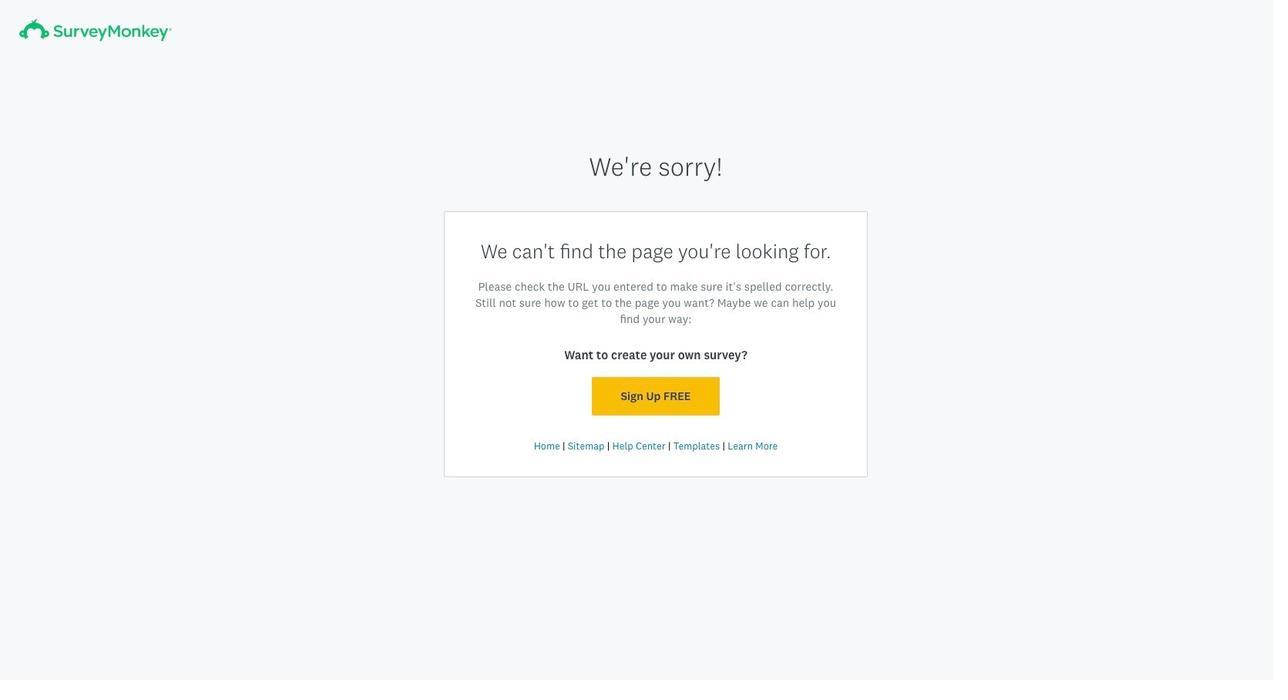 Task type: vqa. For each thing, say whether or not it's contained in the screenshot.
1st BRAND LOGO from the bottom
no



Task type: describe. For each thing, give the bounding box(es) containing it.
surveymonkey image
[[19, 19, 173, 42]]



